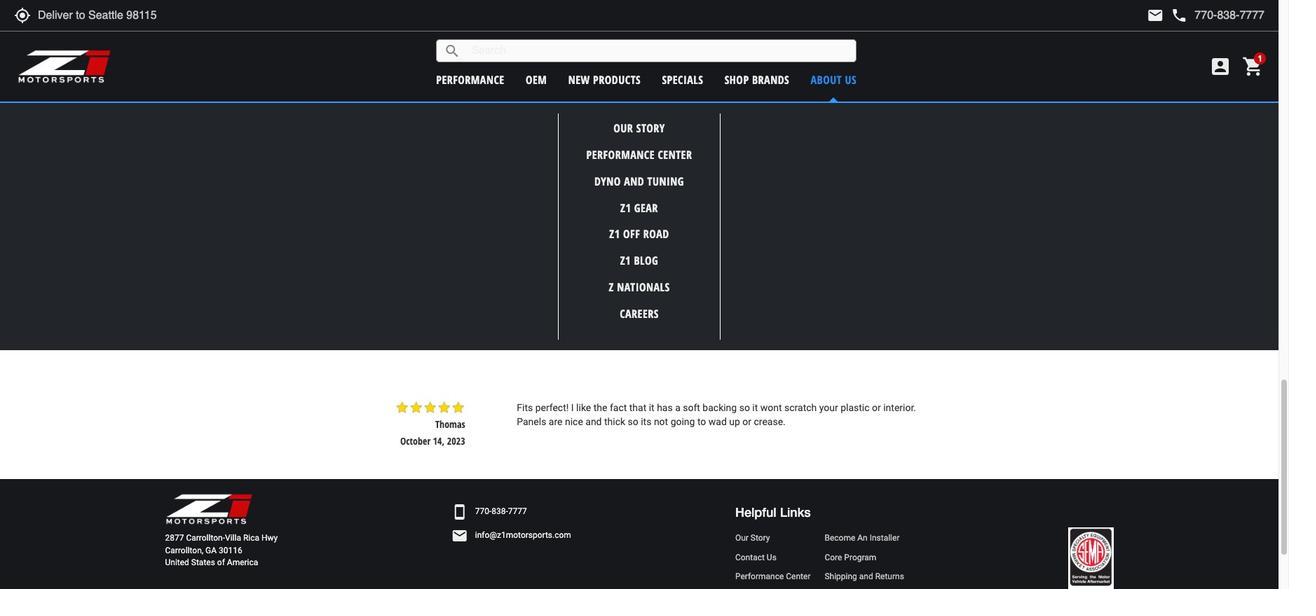 Task type: vqa. For each thing, say whether or not it's contained in the screenshot.
first.
no



Task type: describe. For each thing, give the bounding box(es) containing it.
z1 aluminum coolant bleeder port - heater hose star star star star star (136) $34.99
[[474, 36, 613, 94]]

1 2023 from the top
[[447, 338, 465, 352]]

mail phone
[[1147, 7, 1188, 24]]

states
[[191, 558, 215, 568]]

touch
[[669, 210, 694, 221]]

the inside the fits perfect! i like the fact that it has a soft backing so it wont scratch your plastic or interior. panels are nice and thick so its not going to wad up or crease.
[[594, 402, 607, 414]]

plastic
[[841, 402, 870, 414]]

are
[[549, 416, 563, 428]]

r35
[[671, 109, 692, 123]]

contact us
[[735, 553, 777, 563]]

(136)
[[569, 65, 590, 75]]

universal-
[[862, 306, 904, 317]]

shopping_cart link
[[1239, 55, 1265, 78]]

wad
[[709, 416, 727, 428]]

7777
[[508, 507, 527, 517]]

road
[[643, 227, 669, 242]]

hwy
[[261, 534, 278, 544]]

0 horizontal spatial a
[[641, 210, 646, 221]]

shopping_cart
[[1242, 55, 1265, 78]]

shop brands
[[725, 72, 790, 87]]

of inside 2877 carrollton-villa rica hwy carrollton, ga 30116 united states of america
[[217, 558, 225, 568]]

a inside fits the shape of the windshield perfectly, without all the gaps that come with a universal-fit piece. looks fantastic too!
[[854, 306, 859, 317]]

the right all at bottom right
[[747, 306, 760, 317]]

wheel
[[909, 36, 933, 50]]

wont
[[760, 402, 782, 414]]

performance
[[436, 72, 504, 87]]

aluminum for star
[[485, 36, 526, 50]]

on
[[896, 36, 907, 50]]

our story link for top performance center "link"
[[614, 121, 665, 136]]

contact us link
[[735, 552, 811, 564]]

dyno and tuning link
[[594, 174, 684, 189]]

october 26, 2023
[[400, 338, 465, 352]]

770-
[[475, 507, 492, 517]]

dyno
[[594, 174, 621, 189]]

heater
[[520, 47, 546, 61]]

0 vertical spatial perfectly,
[[535, 210, 575, 221]]

0 horizontal spatial our story
[[614, 121, 665, 136]]

fits for fits the shape of the windshield perfectly, without all the gaps that come with a universal-fit piece. looks fantastic too!
[[517, 306, 533, 317]]

and inside the fits perfect! i like the fact that it has a soft backing so it wont scratch your plastic or interior. panels are nice and thick so its not going to wad up or crease.
[[586, 416, 602, 428]]

2877 carrollton-villa rica hwy carrollton, ga 30116 united states of america
[[165, 534, 278, 568]]

rica
[[243, 534, 259, 544]]

mail
[[1147, 7, 1164, 24]]

brands
[[752, 72, 790, 87]]

shape
[[552, 306, 578, 317]]

model)
[[732, 109, 760, 123]]

us for contact us
[[767, 553, 777, 563]]

fact
[[610, 402, 627, 414]]

gear
[[634, 200, 658, 216]]

0 vertical spatial and
[[577, 210, 593, 221]]

bolt-
[[877, 36, 896, 50]]

1 horizontal spatial center
[[786, 572, 811, 582]]

14,
[[433, 435, 445, 448]]

email info@z1motorsports.com
[[451, 528, 571, 545]]

the up the too!
[[592, 306, 606, 317]]

phone link
[[1171, 7, 1265, 24]]

z1 gear link
[[620, 200, 658, 216]]

villa
[[225, 534, 241, 544]]

new
[[568, 72, 590, 87]]

bag
[[612, 210, 628, 221]]

program
[[844, 553, 877, 563]]

panels
[[517, 416, 546, 428]]

1 horizontal spatial so
[[739, 402, 750, 414]]

z1 for z1 off road
[[609, 227, 620, 242]]

z1 for z1 aluminum coolant bleeder port - heater hose star star star star star (136) $34.99
[[474, 36, 483, 50]]

shipping
[[825, 572, 857, 582]]

fits perfectly, and the bag is a nice touch
[[517, 210, 694, 221]]

0 vertical spatial performance center link
[[586, 147, 692, 163]]

links
[[780, 505, 811, 520]]

oem
[[526, 72, 547, 87]]

become an installer link
[[825, 533, 904, 545]]

shop
[[725, 72, 749, 87]]

the left bag
[[596, 210, 610, 221]]

interior.
[[883, 402, 916, 414]]

account_box link
[[1206, 55, 1235, 78]]

a inside the fits perfect! i like the fact that it has a soft backing so it wont scratch your plastic or interior. panels are nice and thick so its not going to wad up or crease.
[[675, 402, 681, 414]]

thomas
[[435, 418, 465, 431]]

currently shopping: r35 (change model)
[[566, 109, 760, 123]]

scratch
[[784, 402, 817, 414]]

1 vertical spatial our
[[735, 534, 749, 544]]

fits perfect! i like the fact that it has a soft backing so it wont scratch your plastic or interior. panels are nice and thick so its not going to wad up or crease.
[[517, 402, 916, 428]]

carrollton-
[[186, 534, 225, 544]]

bolt
[[691, 36, 706, 50]]

spacers
[[811, 47, 839, 61]]

about us link
[[811, 72, 857, 87]]

shopping:
[[616, 109, 668, 123]]

770-838-7777 link
[[475, 506, 527, 518]]

2877
[[165, 534, 184, 544]]

z1 for z1 blog
[[620, 253, 631, 269]]

1 vertical spatial or
[[743, 416, 752, 428]]

0 horizontal spatial center
[[658, 147, 692, 163]]

account_box
[[1209, 55, 1232, 78]]

&
[[904, 47, 910, 61]]

(20mm,
[[842, 47, 872, 61]]

mail link
[[1147, 7, 1164, 24]]

1 vertical spatial our story
[[735, 534, 770, 544]]

z1 motorsports logo image
[[18, 49, 112, 84]]

30116
[[219, 546, 242, 556]]

gaskets
[[741, 36, 771, 50]]

coolant
[[528, 36, 557, 50]]

us for about us
[[845, 72, 857, 87]]

30mm)
[[912, 47, 939, 61]]

perfect!
[[535, 402, 569, 414]]

star star star star star thomas october 14, 2023
[[395, 401, 465, 448]]

fits for fits perfect! i like the fact that it has a soft backing so it wont scratch your plastic or interior. panels are nice and thick so its not going to wad up or crease.
[[517, 402, 533, 414]]

your
[[819, 402, 838, 414]]

Search search field
[[461, 40, 856, 62]]

core program
[[825, 553, 877, 563]]

z1 for z1 metal 2 bolt exhaust gaskets star star star star star_half (36) $14
[[648, 36, 657, 50]]

838-
[[492, 507, 508, 517]]

its
[[641, 416, 652, 428]]

performance inside "link"
[[735, 572, 784, 582]]

$34.99
[[531, 80, 556, 94]]

america
[[227, 558, 258, 568]]

z nationals link
[[609, 280, 670, 295]]

z1 gear
[[620, 200, 658, 216]]



Task type: locate. For each thing, give the bounding box(es) containing it.
the right like
[[594, 402, 607, 414]]

it left "wont"
[[752, 402, 758, 414]]

z1 left the blog
[[620, 253, 631, 269]]

aluminum left coolant
[[485, 36, 526, 50]]

1 horizontal spatial perfectly,
[[657, 306, 697, 317]]

0 horizontal spatial story
[[636, 121, 665, 136]]

0 horizontal spatial of
[[217, 558, 225, 568]]

1 vertical spatial performance center link
[[735, 571, 811, 583]]

2
[[684, 36, 689, 50]]

0 horizontal spatial aluminum
[[485, 36, 526, 50]]

1 aluminum from the left
[[485, 36, 526, 50]]

core
[[825, 553, 842, 563]]

fits inside fits the shape of the windshield perfectly, without all the gaps that come with a universal-fit piece. looks fantastic too!
[[517, 306, 533, 317]]

currently
[[566, 109, 614, 123]]

perfectly, left without
[[657, 306, 697, 317]]

1 horizontal spatial our story link
[[735, 533, 811, 545]]

26,
[[433, 338, 445, 352]]

0 vertical spatial october
[[400, 338, 431, 352]]

1 vertical spatial performance center
[[735, 572, 811, 582]]

helpful
[[735, 505, 776, 520]]

2 vertical spatial and
[[859, 572, 873, 582]]

0 vertical spatial our story link
[[614, 121, 665, 136]]

backing
[[703, 402, 737, 414]]

performance up dyno
[[586, 147, 655, 163]]

that
[[787, 306, 804, 317], [629, 402, 647, 414]]

aluminum inside z1 aluminum coolant bleeder port - heater hose star star star star star (136) $34.99
[[485, 36, 526, 50]]

z1 metal 2 bolt exhaust gaskets star star star star star_half (36) $14
[[648, 36, 771, 83]]

united
[[165, 558, 189, 568]]

come
[[806, 306, 831, 317]]

0 vertical spatial of
[[581, 306, 590, 317]]

our story link for contact us link
[[735, 533, 811, 545]]

it
[[649, 402, 655, 414], [752, 402, 758, 414]]

0 horizontal spatial it
[[649, 402, 655, 414]]

that inside fits the shape of the windshield perfectly, without all the gaps that come with a universal-fit piece. looks fantastic too!
[[787, 306, 804, 317]]

1 horizontal spatial or
[[872, 402, 881, 414]]

0 vertical spatial us
[[845, 72, 857, 87]]

shipping and returns link
[[825, 571, 904, 583]]

2 october from the top
[[400, 435, 431, 448]]

1 vertical spatial fits
[[517, 306, 533, 317]]

aluminum for &
[[835, 36, 875, 50]]

2023 inside star star star star star thomas october 14, 2023
[[447, 435, 465, 448]]

and down core program link
[[859, 572, 873, 582]]

z1 for z1 gear
[[620, 200, 631, 216]]

so left its
[[628, 416, 638, 428]]

october left 14,
[[400, 435, 431, 448]]

star_half
[[721, 52, 735, 66]]

nice up road at the top
[[649, 210, 667, 221]]

(change
[[697, 109, 730, 123]]

1 vertical spatial center
[[786, 572, 811, 582]]

not
[[654, 416, 668, 428]]

0 horizontal spatial performance
[[586, 147, 655, 163]]

0 vertical spatial or
[[872, 402, 881, 414]]

october
[[400, 338, 431, 352], [400, 435, 431, 448]]

1 fits from the top
[[517, 210, 533, 221]]

z1 inside z1 aluminum coolant bleeder port - heater hose star star star star star (136) $34.99
[[474, 36, 483, 50]]

1 vertical spatial a
[[854, 306, 859, 317]]

our story link
[[614, 121, 665, 136], [735, 533, 811, 545]]

a right is
[[641, 210, 646, 221]]

1 it from the left
[[649, 402, 655, 414]]

soft
[[683, 402, 700, 414]]

and left bag
[[577, 210, 593, 221]]

tuning
[[647, 174, 684, 189]]

helpful links
[[735, 505, 811, 520]]

0 horizontal spatial that
[[629, 402, 647, 414]]

our
[[614, 121, 633, 136], [735, 534, 749, 544]]

1 vertical spatial of
[[217, 558, 225, 568]]

2023
[[447, 338, 465, 352], [447, 435, 465, 448]]

0 vertical spatial a
[[641, 210, 646, 221]]

dyno and tuning
[[594, 174, 684, 189]]

1 vertical spatial that
[[629, 402, 647, 414]]

1 horizontal spatial story
[[751, 534, 770, 544]]

0 horizontal spatial performance center link
[[586, 147, 692, 163]]

that right gaps
[[787, 306, 804, 317]]

our story left r35
[[614, 121, 665, 136]]

performance
[[586, 147, 655, 163], [735, 572, 784, 582]]

a right has
[[675, 402, 681, 414]]

new products
[[568, 72, 641, 87]]

z1 right 'search'
[[474, 36, 483, 50]]

my_location
[[14, 7, 31, 24]]

nice
[[649, 210, 667, 221], [565, 416, 583, 428]]

story up contact us
[[751, 534, 770, 544]]

0 vertical spatial fits
[[517, 210, 533, 221]]

2023 right 14,
[[447, 435, 465, 448]]

careers link
[[620, 306, 659, 322]]

i
[[571, 402, 574, 414]]

so
[[739, 402, 750, 414], [628, 416, 638, 428]]

bleeder
[[560, 36, 589, 50]]

specials
[[662, 72, 703, 87]]

that up its
[[629, 402, 647, 414]]

z1 company logo image
[[165, 493, 253, 526]]

1 vertical spatial perfectly,
[[657, 306, 697, 317]]

october left 26, on the bottom of page
[[400, 338, 431, 352]]

1 vertical spatial performance
[[735, 572, 784, 582]]

3 fits from the top
[[517, 402, 533, 414]]

up
[[729, 416, 740, 428]]

2 it from the left
[[752, 402, 758, 414]]

1 vertical spatial us
[[767, 553, 777, 563]]

0 vertical spatial 2023
[[447, 338, 465, 352]]

2 aluminum from the left
[[835, 36, 875, 50]]

1 horizontal spatial that
[[787, 306, 804, 317]]

new products link
[[568, 72, 641, 87]]

of up the too!
[[581, 306, 590, 317]]

center down contact us link
[[786, 572, 811, 582]]

of down 30116 at the left of the page
[[217, 558, 225, 568]]

become an installer
[[825, 534, 900, 544]]

us right about
[[845, 72, 857, 87]]

performance center link up dyno and tuning "link"
[[586, 147, 692, 163]]

0 vertical spatial performance
[[586, 147, 655, 163]]

the up looks at the left bottom
[[535, 306, 549, 317]]

nice down i
[[565, 416, 583, 428]]

gaps
[[763, 306, 784, 317]]

2 2023 from the top
[[447, 435, 465, 448]]

or right plastic
[[872, 402, 881, 414]]

0 horizontal spatial our story link
[[614, 121, 665, 136]]

1 horizontal spatial performance center
[[735, 572, 811, 582]]

that inside the fits perfect! i like the fact that it has a soft backing so it wont scratch your plastic or interior. panels are nice and thick so its not going to wad up or crease.
[[629, 402, 647, 414]]

us right contact
[[767, 553, 777, 563]]

and inside shipping and returns link
[[859, 572, 873, 582]]

story left r35
[[636, 121, 665, 136]]

0 horizontal spatial us
[[767, 553, 777, 563]]

z1 inside z1 metal 2 bolt exhaust gaskets star star star star star_half (36) $14
[[648, 36, 657, 50]]

1 horizontal spatial performance center link
[[735, 571, 811, 583]]

our right currently
[[614, 121, 633, 136]]

1 horizontal spatial nice
[[649, 210, 667, 221]]

it left has
[[649, 402, 655, 414]]

nationals
[[617, 280, 670, 295]]

z1 left metal in the top of the page
[[648, 36, 657, 50]]

1 vertical spatial our story link
[[735, 533, 811, 545]]

z1 blog link
[[620, 253, 658, 269]]

1 horizontal spatial aluminum
[[835, 36, 875, 50]]

1 vertical spatial 2023
[[447, 435, 465, 448]]

performance center up dyno and tuning "link"
[[586, 147, 692, 163]]

phone
[[1171, 7, 1188, 24]]

(change model) link
[[697, 109, 760, 123]]

1 horizontal spatial of
[[581, 306, 590, 317]]

0 horizontal spatial our
[[614, 121, 633, 136]]

0 horizontal spatial performance center
[[586, 147, 692, 163]]

the
[[596, 210, 610, 221], [535, 306, 549, 317], [592, 306, 606, 317], [747, 306, 760, 317], [594, 402, 607, 414]]

1 horizontal spatial a
[[675, 402, 681, 414]]

1 vertical spatial nice
[[565, 416, 583, 428]]

1 horizontal spatial performance
[[735, 572, 784, 582]]

and down like
[[586, 416, 602, 428]]

1 october from the top
[[400, 338, 431, 352]]

nice inside the fits perfect! i like the fact that it has a soft backing so it wont scratch your plastic or interior. panels are nice and thick so its not going to wad up or crease.
[[565, 416, 583, 428]]

performance down contact us
[[735, 572, 784, 582]]

sema member logo image
[[1068, 528, 1114, 590]]

our story link up contact us link
[[735, 533, 811, 545]]

2023 right 26, on the bottom of page
[[447, 338, 465, 352]]

specials link
[[662, 72, 703, 87]]

2 horizontal spatial a
[[854, 306, 859, 317]]

info@z1motorsports.com link
[[475, 530, 571, 542]]

2 fits from the top
[[517, 306, 533, 317]]

is
[[631, 210, 638, 221]]

fits for fits perfectly, and the bag is a nice touch
[[517, 210, 533, 221]]

0 vertical spatial performance center
[[586, 147, 692, 163]]

z1 off road
[[609, 227, 669, 242]]

windshield
[[608, 306, 655, 317]]

1 horizontal spatial us
[[845, 72, 857, 87]]

us inside contact us link
[[767, 553, 777, 563]]

-
[[610, 36, 613, 50]]

ga
[[205, 546, 217, 556]]

1 horizontal spatial our
[[735, 534, 749, 544]]

story
[[636, 121, 665, 136], [751, 534, 770, 544]]

0 vertical spatial center
[[658, 147, 692, 163]]

about
[[811, 72, 842, 87]]

0 vertical spatial our
[[614, 121, 633, 136]]

0 horizontal spatial nice
[[565, 416, 583, 428]]

of inside fits the shape of the windshield perfectly, without all the gaps that come with a universal-fit piece. looks fantastic too!
[[581, 306, 590, 317]]

0 vertical spatial so
[[739, 402, 750, 414]]

center up tuning
[[658, 147, 692, 163]]

0 vertical spatial that
[[787, 306, 804, 317]]

z nationals
[[609, 280, 670, 295]]

or right up
[[743, 416, 752, 428]]

our story link left r35
[[614, 121, 665, 136]]

become
[[825, 534, 855, 544]]

a right the with
[[854, 306, 859, 317]]

0 horizontal spatial so
[[628, 416, 638, 428]]

1 horizontal spatial our story
[[735, 534, 770, 544]]

perfectly, left bag
[[535, 210, 575, 221]]

fits the shape of the windshield perfectly, without all the gaps that come with a universal-fit piece. looks fantastic too!
[[517, 306, 941, 331]]

fits inside the fits perfect! i like the fact that it has a soft backing so it wont scratch your plastic or interior. panels are nice and thick so its not going to wad up or crease.
[[517, 402, 533, 414]]

1 vertical spatial and
[[586, 416, 602, 428]]

0 vertical spatial our story
[[614, 121, 665, 136]]

carrollton,
[[165, 546, 203, 556]]

going
[[671, 416, 695, 428]]

october inside star star star star star thomas october 14, 2023
[[400, 435, 431, 448]]

cnc aluminum bolt-on wheel spacers (20mm, 25mm, & 30mm) star star star
[[811, 36, 939, 77]]

our up contact
[[735, 534, 749, 544]]

shop brands link
[[725, 72, 790, 87]]

performance center down contact us link
[[735, 572, 811, 582]]

off
[[623, 227, 640, 242]]

aluminum inside cnc aluminum bolt-on wheel spacers (20mm, 25mm, & 30mm) star star star
[[835, 36, 875, 50]]

z1
[[474, 36, 483, 50], [648, 36, 657, 50], [620, 200, 631, 216], [609, 227, 620, 242], [620, 253, 631, 269]]

exhaust
[[709, 36, 739, 50]]

z1 blog
[[620, 253, 658, 269]]

perfectly, inside fits the shape of the windshield perfectly, without all the gaps that come with a universal-fit piece. looks fantastic too!
[[657, 306, 697, 317]]

performance center link down contact us link
[[735, 571, 811, 583]]

story inside "our story" link
[[751, 534, 770, 544]]

about us
[[811, 72, 857, 87]]

z1 left off
[[609, 227, 620, 242]]

0 vertical spatial story
[[636, 121, 665, 136]]

0 horizontal spatial or
[[743, 416, 752, 428]]

1 horizontal spatial it
[[752, 402, 758, 414]]

1 vertical spatial october
[[400, 435, 431, 448]]

hose
[[548, 47, 567, 61]]

z
[[609, 280, 614, 295]]

z1 left gear
[[620, 200, 631, 216]]

2 vertical spatial fits
[[517, 402, 533, 414]]

aluminum right cnc
[[835, 36, 875, 50]]

0 vertical spatial nice
[[649, 210, 667, 221]]

oem link
[[526, 72, 547, 87]]

our story up contact
[[735, 534, 770, 544]]

fit
[[904, 306, 912, 317]]

so up up
[[739, 402, 750, 414]]

1 vertical spatial story
[[751, 534, 770, 544]]

our story
[[614, 121, 665, 136], [735, 534, 770, 544]]

1 vertical spatial so
[[628, 416, 638, 428]]

2 vertical spatial a
[[675, 402, 681, 414]]

(36)
[[737, 54, 754, 64]]

products
[[593, 72, 641, 87]]

0 horizontal spatial perfectly,
[[535, 210, 575, 221]]

aluminum
[[485, 36, 526, 50], [835, 36, 875, 50]]



